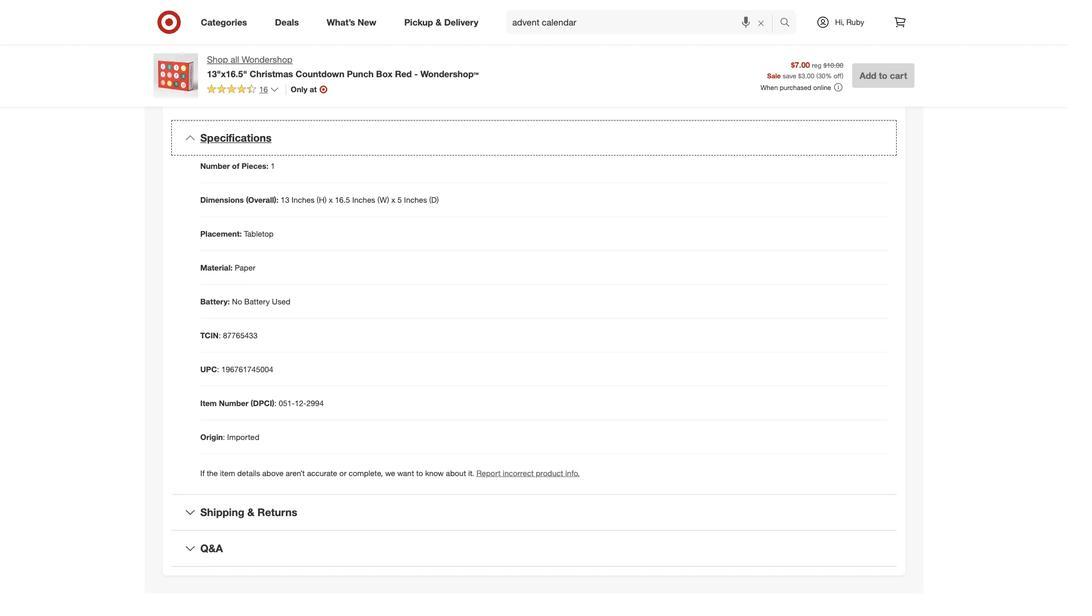 Task type: vqa. For each thing, say whether or not it's contained in the screenshot.
THE & in the Pickup & Delivery LINK
yes



Task type: describe. For each thing, give the bounding box(es) containing it.
deals
[[275, 17, 299, 28]]

hue
[[860, 29, 873, 39]]

material: paper
[[200, 263, 256, 273]]

16.5
[[335, 195, 350, 205]]

off
[[834, 71, 842, 80]]

battery
[[244, 297, 270, 306]]

of inside description track the days until your holiday celebrations in cute style with this christmas countdown punch box from wondershop™. this countdown to christmas box comes in a bright red hue with a dotted pattern, and it has the numbers 1 to 12 punched in to help you keep track of how close christmas is. featuring a reusable design, this paper countdown box will be a piece your family loves incorporating into your seasonal decor for years to come.
[[860, 40, 866, 50]]

tcin : 87765433
[[200, 331, 258, 340]]

pickup & delivery
[[404, 17, 478, 28]]

16
[[259, 84, 268, 94]]

add
[[860, 70, 877, 81]]

what's new
[[327, 17, 376, 28]]

holiday
[[639, 18, 664, 28]]

$
[[798, 71, 802, 80]]

reusable
[[211, 69, 244, 79]]

051-
[[279, 399, 295, 408]]

wondershop™.
[[611, 29, 662, 39]]

dimensions
[[200, 195, 244, 205]]

196761745004
[[221, 365, 273, 374]]

christmas down 'style'
[[731, 29, 766, 39]]

(w)
[[377, 195, 389, 205]]

1 vertical spatial tabletop
[[244, 229, 274, 239]]

add to cart button
[[852, 63, 915, 88]]

2 horizontal spatial countdown
[[758, 51, 797, 61]]

cart
[[890, 70, 907, 81]]

close
[[553, 51, 572, 61]]

0 horizontal spatial tabletop
[[211, 54, 241, 63]]

christmas countdown punch box
[[211, 22, 327, 32]]

punch
[[290, 22, 312, 32]]

about
[[446, 469, 466, 478]]

forest stewardship council certified
[[211, 85, 339, 95]]

What can we help you find? suggestions appear below search field
[[506, 10, 783, 34]]

reusable design
[[211, 69, 269, 79]]

pickup
[[404, 17, 433, 28]]

purchased
[[780, 83, 812, 92]]

into
[[644, 63, 657, 72]]

hi,
[[835, 17, 844, 27]]

years
[[743, 63, 762, 72]]

1 x from the left
[[329, 195, 333, 205]]

piece
[[846, 51, 865, 61]]

stewardship
[[235, 85, 278, 95]]

to right want
[[416, 469, 423, 478]]

1 vertical spatial 1
[[271, 161, 275, 171]]

christmas up 'comes'
[[786, 18, 822, 28]]

pieces:
[[242, 161, 269, 171]]

christmas inside shop all wondershop 13"x16.5" christmas countdown punch box red - wondershop™
[[250, 68, 293, 79]]

shop
[[207, 54, 228, 65]]

: for 196761745004
[[217, 365, 219, 374]]

when
[[761, 83, 778, 92]]

description track the days until your holiday celebrations in cute style with this christmas countdown punch box from wondershop™. this countdown to christmas box comes in a bright red hue with a dotted pattern, and it has the numbers 1 to 12 punched in to help you keep track of how close christmas is. featuring a reusable design, this paper countdown box will be a piece your family loves incorporating into your seasonal decor for years to come.
[[553, 2, 883, 72]]

countdown inside description track the days until your holiday celebrations in cute style with this christmas countdown punch box from wondershop™. this countdown to christmas box comes in a bright red hue with a dotted pattern, and it has the numbers 1 to 12 punched in to help you keep track of how close christmas is. featuring a reusable design, this paper countdown box will be a piece your family loves incorporating into your seasonal decor for years to come.
[[824, 18, 864, 28]]

will
[[815, 51, 826, 61]]

save
[[783, 71, 796, 80]]

track
[[553, 18, 571, 28]]

item number (dpci) : 051-12-2994
[[200, 399, 324, 408]]

only
[[291, 84, 307, 94]]

0 horizontal spatial countdown
[[249, 22, 288, 32]]

incorrect
[[503, 469, 534, 478]]

item
[[220, 469, 235, 478]]

upc
[[200, 365, 217, 374]]

or
[[339, 469, 347, 478]]

punched
[[739, 40, 770, 50]]

0 vertical spatial in
[[711, 18, 717, 28]]

hi, ruby
[[835, 17, 864, 27]]

red
[[846, 29, 858, 39]]

12-
[[295, 399, 306, 408]]

%
[[826, 71, 832, 80]]

to down cute
[[722, 29, 729, 39]]

3.00
[[802, 71, 815, 80]]

(dpci)
[[251, 399, 274, 408]]

when purchased online
[[761, 83, 831, 92]]

: left the 051-
[[274, 399, 277, 408]]

& for pickup
[[436, 17, 442, 28]]

box inside shop all wondershop 13"x16.5" christmas countdown punch box red - wondershop™
[[376, 68, 393, 79]]

display
[[243, 54, 268, 63]]

punch inside shop all wondershop 13"x16.5" christmas countdown punch box red - wondershop™
[[347, 68, 374, 79]]

item
[[200, 399, 217, 408]]

a up close
[[570, 40, 574, 50]]

aren't
[[286, 469, 305, 478]]

)
[[842, 71, 844, 80]]

come.
[[773, 63, 795, 72]]

details
[[237, 469, 260, 478]]

know
[[425, 469, 444, 478]]

1 horizontal spatial this
[[772, 18, 784, 28]]

1 inside description track the days until your holiday celebrations in cute style with this christmas countdown punch box from wondershop™. this countdown to christmas box comes in a bright red hue with a dotted pattern, and it has the numbers 1 to 12 punched in to help you keep track of how close christmas is. featuring a reusable design, this paper countdown box will be a piece your family loves incorporating into your seasonal decor for years to come.
[[713, 40, 717, 50]]

0 vertical spatial the
[[573, 18, 584, 28]]

search button
[[775, 10, 802, 37]]

comes
[[784, 29, 807, 39]]

2 vertical spatial the
[[207, 469, 218, 478]]

dimensions (overall): 13 inches (h) x 16.5 inches (w) x 5 inches (d)
[[200, 195, 439, 205]]

design
[[246, 69, 269, 79]]

placement: tabletop
[[200, 229, 274, 239]]

bright
[[824, 29, 844, 39]]

style
[[737, 18, 753, 28]]

keep
[[821, 40, 838, 50]]

if the item details above aren't accurate or complete, we want to know about it. report incorrect product info.
[[200, 469, 580, 478]]

reg
[[812, 61, 822, 69]]



Task type: locate. For each thing, give the bounding box(es) containing it.
this up 'comes'
[[772, 18, 784, 28]]

complete,
[[349, 469, 383, 478]]

1 horizontal spatial countdown
[[681, 29, 720, 39]]

paper
[[211, 38, 232, 48], [235, 263, 256, 273]]

1 vertical spatial in
[[809, 29, 815, 39]]

christmas down wondershop
[[250, 68, 293, 79]]

the down description
[[573, 18, 584, 28]]

0 horizontal spatial 1
[[271, 161, 275, 171]]

1 horizontal spatial in
[[772, 40, 778, 50]]

this down the 12
[[721, 51, 734, 61]]

x left 5
[[391, 195, 395, 205]]

2994
[[306, 399, 324, 408]]

0 horizontal spatial inches
[[292, 195, 315, 205]]

what's
[[327, 17, 355, 28]]

imported
[[227, 432, 259, 442]]

for
[[732, 63, 741, 72]]

red
[[395, 68, 412, 79]]

box inside description track the days until your holiday celebrations in cute style with this christmas countdown punch box from wondershop™. this countdown to christmas box comes in a bright red hue with a dotted pattern, and it has the numbers 1 to 12 punched in to help you keep track of how close christmas is. featuring a reusable design, this paper countdown box will be a piece your family loves incorporating into your seasonal decor for years to come.
[[577, 29, 591, 39]]

dotted
[[576, 40, 599, 50]]

seasonal
[[677, 63, 707, 72]]

(h)
[[317, 195, 327, 205]]

0 horizontal spatial of
[[232, 161, 239, 171]]

delivery
[[444, 17, 478, 28]]

and
[[630, 40, 643, 50]]

2 horizontal spatial your
[[867, 51, 882, 61]]

countdown up numbers
[[681, 29, 720, 39]]

paper up the shop
[[211, 38, 232, 48]]

2 inches from the left
[[352, 195, 375, 205]]

tabletop up 13"x16.5"
[[211, 54, 241, 63]]

1 horizontal spatial x
[[391, 195, 395, 205]]

& right pickup
[[436, 17, 442, 28]]

: for 87765433
[[219, 331, 221, 340]]

shipping & returns button
[[171, 495, 897, 531]]

countdown
[[824, 18, 864, 28], [296, 68, 344, 79]]

: for imported
[[223, 432, 225, 442]]

the down the this
[[666, 40, 677, 50]]

your up wondershop™.
[[622, 18, 637, 28]]

1 vertical spatial this
[[721, 51, 734, 61]]

1 vertical spatial &
[[247, 506, 255, 519]]

celebrations
[[666, 18, 709, 28]]

0 vertical spatial punch
[[553, 29, 575, 39]]

0 vertical spatial &
[[436, 17, 442, 28]]

1 vertical spatial punch
[[347, 68, 374, 79]]

: left 87765433
[[219, 331, 221, 340]]

0 horizontal spatial your
[[622, 18, 637, 28]]

12
[[728, 40, 737, 50]]

add to cart
[[860, 70, 907, 81]]

2 horizontal spatial inches
[[404, 195, 427, 205]]

your down reusable
[[659, 63, 674, 72]]

upc : 196761745004
[[200, 365, 273, 374]]

a right be
[[839, 51, 843, 61]]

2 horizontal spatial the
[[666, 40, 677, 50]]

categories
[[201, 17, 247, 28]]

tabletop down (overall):
[[244, 229, 274, 239]]

1 vertical spatial countdown
[[296, 68, 344, 79]]

$10.00
[[824, 61, 844, 69]]

0 horizontal spatial countdown
[[296, 68, 344, 79]]

1 vertical spatial box
[[376, 68, 393, 79]]

: left imported
[[223, 432, 225, 442]]

countdown inside shop all wondershop 13"x16.5" christmas countdown punch box red - wondershop™
[[296, 68, 344, 79]]

specifications
[[200, 132, 272, 144]]

box down search
[[768, 29, 782, 39]]

0 vertical spatial your
[[622, 18, 637, 28]]

until
[[605, 18, 620, 28]]

1 horizontal spatial box
[[768, 29, 782, 39]]

image of 13"x16.5" christmas countdown punch box red - wondershop™ image
[[154, 53, 198, 98]]

countdown up material
[[249, 22, 288, 32]]

to inside button
[[879, 70, 888, 81]]

1 vertical spatial paper
[[235, 263, 256, 273]]

1 horizontal spatial countdown
[[824, 18, 864, 28]]

q&a button
[[171, 531, 897, 567]]

forest
[[211, 85, 233, 95]]

box up dotted
[[577, 29, 591, 39]]

to right add
[[879, 70, 888, 81]]

30
[[818, 71, 826, 80]]

of down hue
[[860, 40, 866, 50]]

: left "196761745004"
[[217, 365, 219, 374]]

of left the pieces:
[[232, 161, 239, 171]]

paper
[[736, 51, 756, 61]]

we
[[385, 469, 395, 478]]

x right (h)
[[329, 195, 333, 205]]

1 horizontal spatial punch
[[553, 29, 575, 39]]

in left cute
[[711, 18, 717, 28]]

info.
[[565, 469, 580, 478]]

punch inside description track the days until your holiday celebrations in cute style with this christmas countdown punch box from wondershop™. this countdown to christmas box comes in a bright red hue with a dotted pattern, and it has the numbers 1 to 12 punched in to help you keep track of how close christmas is. featuring a reusable design, this paper countdown box will be a piece your family loves incorporating into your seasonal decor for years to come.
[[553, 29, 575, 39]]

tabletop display
[[211, 54, 268, 63]]

0 horizontal spatial punch
[[347, 68, 374, 79]]

1 horizontal spatial your
[[659, 63, 674, 72]]

track
[[840, 40, 858, 50]]

what's new link
[[317, 10, 390, 34]]

countdown up certified
[[296, 68, 344, 79]]

pickup & delivery link
[[395, 10, 492, 34]]

paper material
[[211, 38, 262, 48]]

battery:
[[200, 297, 230, 306]]

in
[[711, 18, 717, 28], [809, 29, 815, 39], [772, 40, 778, 50]]

ruby
[[847, 17, 864, 27]]

0 vertical spatial this
[[772, 18, 784, 28]]

christmas up paper material
[[211, 22, 247, 32]]

0 vertical spatial box
[[577, 29, 591, 39]]

to
[[722, 29, 729, 39], [719, 40, 726, 50], [780, 40, 787, 50], [764, 63, 771, 72], [879, 70, 888, 81], [416, 469, 423, 478]]

with up close
[[553, 40, 567, 50]]

numbers
[[680, 40, 710, 50]]

tcin
[[200, 331, 219, 340]]

0 horizontal spatial the
[[207, 469, 218, 478]]

16 link
[[207, 84, 279, 97]]

x
[[329, 195, 333, 205], [391, 195, 395, 205]]

1 horizontal spatial the
[[573, 18, 584, 28]]

at
[[310, 84, 317, 94]]

this
[[772, 18, 784, 28], [721, 51, 734, 61]]

sale
[[767, 71, 781, 80]]

certified
[[309, 85, 339, 95]]

0 horizontal spatial with
[[553, 40, 567, 50]]

& inside dropdown button
[[247, 506, 255, 519]]

0 horizontal spatial this
[[721, 51, 734, 61]]

cute
[[719, 18, 735, 28]]

online
[[813, 83, 831, 92]]

2 vertical spatial in
[[772, 40, 778, 50]]

0 vertical spatial paper
[[211, 38, 232, 48]]

if
[[200, 469, 205, 478]]

accurate
[[307, 469, 337, 478]]

1 vertical spatial with
[[553, 40, 567, 50]]

0 horizontal spatial x
[[329, 195, 333, 205]]

2 horizontal spatial box
[[800, 51, 813, 61]]

1 inches from the left
[[292, 195, 315, 205]]

number up "dimensions" on the left top
[[200, 161, 230, 171]]

inches left (w)
[[352, 195, 375, 205]]

countdown up "red"
[[824, 18, 864, 28]]

deals link
[[266, 10, 313, 34]]

0 horizontal spatial box
[[314, 22, 327, 32]]

box down you
[[800, 51, 813, 61]]

with right 'style'
[[755, 18, 770, 28]]

1 horizontal spatial of
[[860, 40, 866, 50]]

& for shipping
[[247, 506, 255, 519]]

0 horizontal spatial paper
[[211, 38, 232, 48]]

0 vertical spatial 1
[[713, 40, 717, 50]]

inches
[[292, 195, 315, 205], [352, 195, 375, 205], [404, 195, 427, 205]]

1 horizontal spatial tabletop
[[244, 229, 274, 239]]

1 up design,
[[713, 40, 717, 50]]

number
[[200, 161, 230, 171], [219, 399, 249, 408]]

to left the help
[[780, 40, 787, 50]]

1 horizontal spatial paper
[[235, 263, 256, 273]]

1 horizontal spatial 1
[[713, 40, 717, 50]]

1 vertical spatial the
[[666, 40, 677, 50]]

family
[[553, 63, 574, 72]]

placement:
[[200, 229, 242, 239]]

1 vertical spatial number
[[219, 399, 249, 408]]

1 vertical spatial your
[[867, 51, 882, 61]]

box right the punch
[[314, 22, 327, 32]]

pattern,
[[601, 40, 628, 50]]

to left the 12
[[719, 40, 726, 50]]

$7.00 reg $10.00 sale save $ 3.00 ( 30 % off )
[[767, 60, 844, 80]]

to right years
[[764, 63, 771, 72]]

3 inches from the left
[[404, 195, 427, 205]]

how
[[869, 40, 883, 50]]

the right if
[[207, 469, 218, 478]]

-
[[414, 68, 418, 79]]

0 vertical spatial countdown
[[824, 18, 864, 28]]

:
[[219, 331, 221, 340], [217, 365, 219, 374], [274, 399, 277, 408], [223, 432, 225, 442]]

paper right material:
[[235, 263, 256, 273]]

days
[[587, 18, 603, 28]]

from
[[593, 29, 609, 39]]

in up you
[[809, 29, 815, 39]]

no
[[232, 297, 242, 306]]

1 vertical spatial of
[[232, 161, 239, 171]]

0 vertical spatial tabletop
[[211, 54, 241, 63]]

0 horizontal spatial box
[[376, 68, 393, 79]]

your down how
[[867, 51, 882, 61]]

0 vertical spatial of
[[860, 40, 866, 50]]

0 vertical spatial with
[[755, 18, 770, 28]]

0 vertical spatial number
[[200, 161, 230, 171]]

0 horizontal spatial in
[[711, 18, 717, 28]]

it
[[645, 40, 650, 50]]

1 horizontal spatial inches
[[352, 195, 375, 205]]

countdown up come.
[[758, 51, 797, 61]]

0 horizontal spatial &
[[247, 506, 255, 519]]

1 horizontal spatial box
[[577, 29, 591, 39]]

inches right 13
[[292, 195, 315, 205]]

box left red
[[376, 68, 393, 79]]

& left returns
[[247, 506, 255, 519]]

christmas down dotted
[[574, 51, 609, 61]]

1 horizontal spatial &
[[436, 17, 442, 28]]

1 horizontal spatial with
[[755, 18, 770, 28]]

incorporating
[[596, 63, 642, 72]]

2 x from the left
[[391, 195, 395, 205]]

2 horizontal spatial in
[[809, 29, 815, 39]]

inches right 5
[[404, 195, 427, 205]]

1 right the pieces:
[[271, 161, 275, 171]]

(d)
[[429, 195, 439, 205]]

a up you
[[818, 29, 822, 39]]

wondershop™
[[420, 68, 479, 79]]

1
[[713, 40, 717, 50], [271, 161, 275, 171]]

in right 'punched' at the top of page
[[772, 40, 778, 50]]

all
[[231, 54, 239, 65]]

punch down 'track'
[[553, 29, 575, 39]]

number right item
[[219, 399, 249, 408]]

help
[[789, 40, 804, 50]]

a
[[818, 29, 822, 39], [570, 40, 574, 50], [656, 51, 660, 61], [839, 51, 843, 61]]

origin
[[200, 432, 223, 442]]

returns
[[258, 506, 297, 519]]

2 vertical spatial your
[[659, 63, 674, 72]]

13
[[281, 195, 289, 205]]

the
[[573, 18, 584, 28], [666, 40, 677, 50], [207, 469, 218, 478]]

a down the has
[[656, 51, 660, 61]]

this
[[664, 29, 679, 39]]

punch left red
[[347, 68, 374, 79]]



